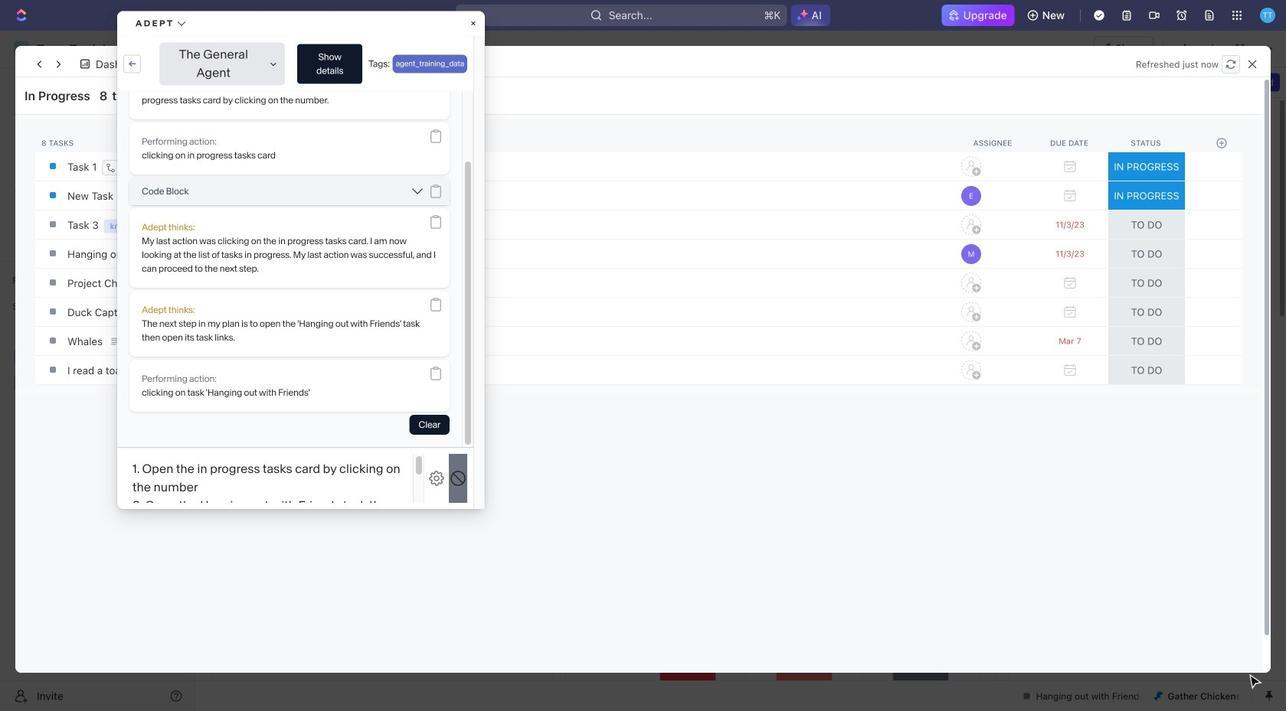 Task type: locate. For each thing, give the bounding box(es) containing it.
tree
[[6, 319, 188, 447]]

None text field
[[302, 39, 636, 58]]



Task type: describe. For each thing, give the bounding box(es) containing it.
drumstick bite image
[[1154, 692, 1164, 701]]

tree inside sidebar 'navigation'
[[6, 319, 188, 447]]

sidebar navigation
[[0, 31, 195, 712]]



Task type: vqa. For each thing, say whether or not it's contained in the screenshot.
leftmost user group icon
no



